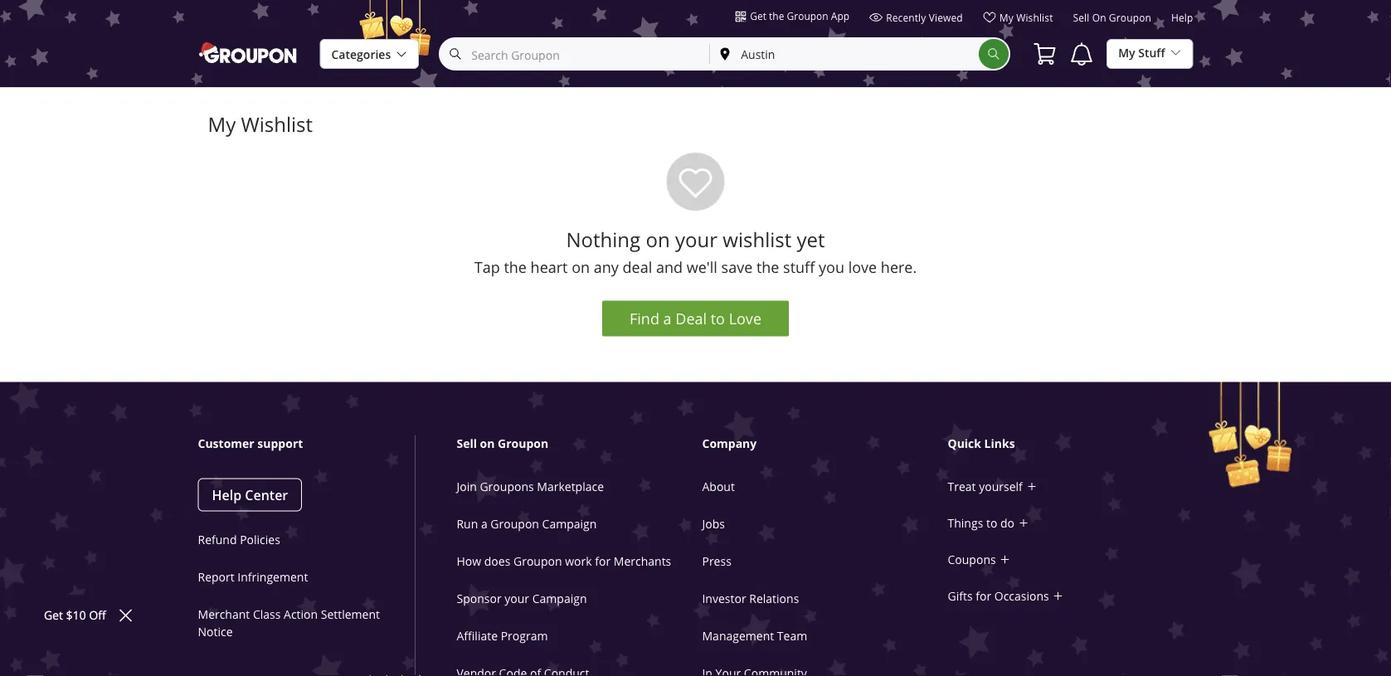 Task type: describe. For each thing, give the bounding box(es) containing it.
1 vertical spatial wishlist
[[241, 111, 313, 138]]

marketplace
[[537, 479, 604, 495]]

merchant class action settlement notice link
[[198, 607, 380, 640]]

1 vertical spatial your
[[505, 591, 530, 607]]

affiliate program
[[457, 629, 548, 644]]

team
[[777, 629, 808, 644]]

affiliate program link
[[457, 629, 548, 644]]

treat yourself
[[948, 479, 1023, 494]]

sell for sell on groupon heading
[[457, 435, 477, 452]]

press
[[702, 554, 732, 569]]

nothing
[[566, 226, 641, 253]]

a for run
[[481, 517, 488, 532]]

my stuff button
[[1107, 38, 1194, 69]]

join groupons marketplace
[[457, 479, 604, 495]]

gifts
[[948, 588, 973, 604]]

management
[[702, 629, 774, 644]]

get the groupon app
[[750, 9, 850, 22]]

and
[[656, 257, 683, 277]]

help for help link
[[1172, 11, 1194, 24]]

to inside find a deal to love "link"
[[711, 309, 725, 329]]

find a deal to love link
[[603, 301, 789, 337]]

run a groupon campaign
[[457, 517, 597, 532]]

Search Groupon search field
[[439, 37, 1011, 71]]

my wishlist link
[[983, 11, 1054, 31]]

here.
[[881, 257, 917, 277]]

Austin search field
[[711, 39, 979, 69]]

sell for the sell on groupon link
[[1073, 11, 1090, 24]]

groupon inside heading
[[498, 435, 549, 452]]

management team link
[[702, 629, 808, 644]]

join groupons marketplace link
[[457, 479, 604, 495]]

groupon image
[[198, 41, 300, 64]]

action
[[284, 607, 318, 622]]

sponsor your campaign link
[[457, 591, 587, 607]]

wishlist
[[723, 226, 792, 253]]

notice
[[198, 625, 233, 640]]

jobs
[[702, 517, 725, 532]]

how does groupon work for merchants link
[[457, 554, 672, 569]]

quick
[[948, 435, 982, 452]]

class
[[253, 607, 281, 622]]

nothing on your wishlist yet tap the heart on any deal and we'll save the stuff you love here.
[[474, 226, 917, 277]]

categories
[[332, 47, 391, 62]]

work
[[565, 554, 592, 569]]

0 horizontal spatial my
[[208, 111, 236, 138]]

Search Groupon search field
[[441, 39, 710, 69]]

about link
[[702, 479, 735, 495]]

press link
[[702, 554, 732, 569]]

your inside nothing on your wishlist yet tap the heart on any deal and we'll save the stuff you love here.
[[675, 226, 718, 253]]

sell on groupon for the sell on groupon link
[[1073, 11, 1152, 24]]

deal
[[676, 309, 707, 329]]

report
[[198, 570, 235, 585]]

refund policies
[[198, 532, 280, 548]]

customer support heading
[[198, 435, 415, 452]]

how does groupon work for merchants
[[457, 554, 672, 569]]

company heading
[[702, 435, 951, 452]]

merchant
[[198, 607, 250, 622]]

0 vertical spatial my
[[1000, 11, 1014, 24]]

help center
[[212, 486, 288, 504]]

about
[[702, 479, 735, 495]]

1 horizontal spatial my wishlist
[[1000, 11, 1054, 24]]

settlement
[[321, 607, 380, 622]]

get
[[750, 9, 767, 22]]

help for help center
[[212, 486, 242, 504]]

on up notifications inbox image
[[1093, 11, 1107, 24]]

sponsor
[[457, 591, 502, 607]]

how
[[457, 554, 481, 569]]

search element
[[979, 39, 1009, 69]]

support
[[258, 435, 303, 452]]

center
[[245, 486, 288, 504]]

groupon for work
[[514, 554, 562, 569]]

occasions
[[995, 588, 1050, 604]]

links
[[985, 435, 1015, 452]]



Task type: locate. For each thing, give the bounding box(es) containing it.
groupon down run a groupon campaign link
[[514, 554, 562, 569]]

wishlist left the sell on groupon link
[[1017, 11, 1054, 24]]

the right get
[[769, 9, 785, 22]]

help link
[[1172, 11, 1194, 31]]

the
[[769, 9, 785, 22], [504, 257, 527, 277], [757, 257, 780, 277]]

0 horizontal spatial help
[[212, 486, 242, 504]]

sell on groupon up my stuff
[[1073, 11, 1152, 24]]

company
[[702, 435, 757, 452]]

tap
[[474, 257, 500, 277]]

help left center
[[212, 486, 242, 504]]

campaign down "how does groupon work for merchants"
[[533, 591, 587, 607]]

report infringement
[[198, 570, 308, 585]]

sell on groupon link
[[1073, 11, 1152, 31]]

to right deal
[[711, 309, 725, 329]]

1 horizontal spatial sell on groupon
[[1073, 11, 1152, 24]]

recently
[[886, 11, 927, 24]]

1 vertical spatial my
[[1119, 45, 1136, 61]]

0 vertical spatial my wishlist
[[1000, 11, 1054, 24]]

heart
[[531, 257, 568, 277]]

the right tap
[[504, 257, 527, 277]]

search image
[[988, 47, 1001, 61]]

quick links heading
[[948, 435, 1197, 452]]

campaign down marketplace
[[542, 517, 597, 532]]

my wishlist
[[1000, 11, 1054, 24], [208, 111, 313, 138]]

2 vertical spatial my
[[208, 111, 236, 138]]

you
[[819, 257, 845, 277]]

your right sponsor
[[505, 591, 530, 607]]

notifications inbox image
[[1069, 41, 1096, 67]]

sell up notifications inbox image
[[1073, 11, 1090, 24]]

0 vertical spatial for
[[595, 554, 611, 569]]

my stuff
[[1119, 45, 1166, 61]]

help up my stuff button
[[1172, 11, 1194, 24]]

groupon down groupons
[[491, 517, 539, 532]]

my left stuff
[[1119, 45, 1136, 61]]

stuff
[[783, 257, 815, 277]]

groupon for app
[[787, 9, 829, 22]]

save
[[722, 257, 753, 277]]

investor relations link
[[702, 591, 799, 607]]

0 vertical spatial help
[[1172, 11, 1194, 24]]

get the groupon app button
[[735, 8, 850, 23]]

jobs link
[[702, 517, 725, 532]]

to
[[711, 309, 725, 329], [987, 515, 998, 531]]

1 horizontal spatial a
[[664, 309, 672, 329]]

refund policies link
[[198, 532, 280, 548]]

groupon for campaign
[[491, 517, 539, 532]]

quick links
[[948, 435, 1015, 452]]

for right work
[[595, 554, 611, 569]]

find
[[630, 309, 660, 329]]

2 horizontal spatial my
[[1119, 45, 1136, 61]]

my wishlist down "groupon" image at the top left of page
[[208, 111, 313, 138]]

sell
[[1073, 11, 1090, 24], [457, 435, 477, 452]]

my wishlist up search 'icon'
[[1000, 11, 1054, 24]]

program
[[501, 629, 548, 644]]

0 vertical spatial sell on groupon
[[1073, 11, 1152, 24]]

1 vertical spatial campaign
[[533, 591, 587, 607]]

do
[[1001, 515, 1015, 531]]

recently viewed
[[886, 11, 963, 24]]

things to do
[[948, 515, 1015, 531]]

0 vertical spatial wishlist
[[1017, 11, 1054, 24]]

to left do on the bottom
[[987, 515, 998, 531]]

1 horizontal spatial your
[[675, 226, 718, 253]]

1 horizontal spatial wishlist
[[1017, 11, 1054, 24]]

sell inside heading
[[457, 435, 477, 452]]

1 vertical spatial sell on groupon
[[457, 435, 549, 452]]

0 horizontal spatial sell on groupon
[[457, 435, 549, 452]]

things
[[948, 515, 984, 531]]

0 horizontal spatial your
[[505, 591, 530, 607]]

1 vertical spatial to
[[987, 515, 998, 531]]

1 horizontal spatial to
[[987, 515, 998, 531]]

viewed
[[929, 11, 963, 24]]

deal
[[623, 257, 652, 277]]

customer
[[198, 435, 255, 452]]

0 horizontal spatial my wishlist
[[208, 111, 313, 138]]

1 vertical spatial a
[[481, 517, 488, 532]]

investor
[[702, 591, 747, 607]]

0 horizontal spatial wishlist
[[241, 111, 313, 138]]

my up search "element"
[[1000, 11, 1014, 24]]

a right run
[[481, 517, 488, 532]]

on up and
[[646, 226, 670, 253]]

management team
[[702, 629, 808, 644]]

a for find
[[664, 309, 672, 329]]

on up groupons
[[480, 435, 495, 452]]

run a groupon campaign link
[[457, 517, 597, 532]]

groupons
[[480, 479, 534, 495]]

merchants
[[614, 554, 672, 569]]

yet
[[797, 226, 825, 253]]

wishlist inside my wishlist link
[[1017, 11, 1054, 24]]

wishlist down "groupon" image at the top left of page
[[241, 111, 313, 138]]

yourself
[[979, 479, 1023, 494]]

a right find
[[664, 309, 672, 329]]

gifts for occasions
[[948, 588, 1050, 604]]

1 vertical spatial help
[[212, 486, 242, 504]]

0 horizontal spatial sell
[[457, 435, 477, 452]]

1 horizontal spatial help
[[1172, 11, 1194, 24]]

help
[[1172, 11, 1194, 24], [212, 486, 242, 504]]

merchant class action settlement notice
[[198, 607, 380, 640]]

recently viewed link
[[870, 11, 963, 31]]

sell on groupon inside heading
[[457, 435, 549, 452]]

groupon up join groupons marketplace link
[[498, 435, 549, 452]]

affiliate
[[457, 629, 498, 644]]

treat
[[948, 479, 976, 494]]

run
[[457, 517, 478, 532]]

0 vertical spatial to
[[711, 309, 725, 329]]

coupons
[[948, 552, 996, 567]]

the inside button
[[769, 9, 785, 22]]

1 horizontal spatial sell
[[1073, 11, 1090, 24]]

infringement
[[238, 570, 308, 585]]

0 vertical spatial a
[[664, 309, 672, 329]]

1 horizontal spatial for
[[976, 588, 992, 604]]

your up we'll
[[675, 226, 718, 253]]

sell on groupon up groupons
[[457, 435, 549, 452]]

love
[[849, 257, 877, 277]]

sell on groupon heading
[[457, 435, 706, 452]]

find a deal to love
[[630, 309, 762, 329]]

relations
[[750, 591, 799, 607]]

on
[[1093, 11, 1107, 24], [646, 226, 670, 253], [572, 257, 590, 277], [480, 435, 495, 452]]

report infringement link
[[198, 570, 308, 585]]

sell up join at left bottom
[[457, 435, 477, 452]]

sponsor your campaign
[[457, 591, 587, 607]]

wishlist
[[1017, 11, 1054, 24], [241, 111, 313, 138]]

my inside button
[[1119, 45, 1136, 61]]

for
[[595, 554, 611, 569], [976, 588, 992, 604]]

groupon
[[787, 9, 829, 22], [1109, 11, 1152, 24], [498, 435, 549, 452], [491, 517, 539, 532], [514, 554, 562, 569]]

0 vertical spatial sell
[[1073, 11, 1090, 24]]

1 vertical spatial my wishlist
[[208, 111, 313, 138]]

your
[[675, 226, 718, 253], [505, 591, 530, 607]]

sell on groupon for sell on groupon heading
[[457, 435, 549, 452]]

refund
[[198, 532, 237, 548]]

customer support
[[198, 435, 303, 452]]

0 horizontal spatial to
[[711, 309, 725, 329]]

groupon inside button
[[787, 9, 829, 22]]

my down "groupon" image at the top left of page
[[208, 111, 236, 138]]

1 vertical spatial sell
[[457, 435, 477, 452]]

groupon left app
[[787, 9, 829, 22]]

help center link
[[198, 479, 302, 512]]

investor relations
[[702, 591, 799, 607]]

sell on groupon
[[1073, 11, 1152, 24], [457, 435, 549, 452]]

a
[[664, 309, 672, 329], [481, 517, 488, 532]]

does
[[484, 554, 511, 569]]

on inside heading
[[480, 435, 495, 452]]

0 horizontal spatial a
[[481, 517, 488, 532]]

categories button
[[320, 39, 419, 70]]

any
[[594, 257, 619, 277]]

the down wishlist
[[757, 257, 780, 277]]

0 horizontal spatial for
[[595, 554, 611, 569]]

we'll
[[687, 257, 718, 277]]

1 vertical spatial for
[[976, 588, 992, 604]]

policies
[[240, 532, 280, 548]]

groupon up my stuff
[[1109, 11, 1152, 24]]

1 horizontal spatial my
[[1000, 11, 1014, 24]]

love
[[729, 309, 762, 329]]

on left any
[[572, 257, 590, 277]]

0 vertical spatial your
[[675, 226, 718, 253]]

0 vertical spatial campaign
[[542, 517, 597, 532]]

a inside "link"
[[664, 309, 672, 329]]

stuff
[[1139, 45, 1166, 61]]

for right gifts
[[976, 588, 992, 604]]



Task type: vqa. For each thing, say whether or not it's contained in the screenshot.
IN
no



